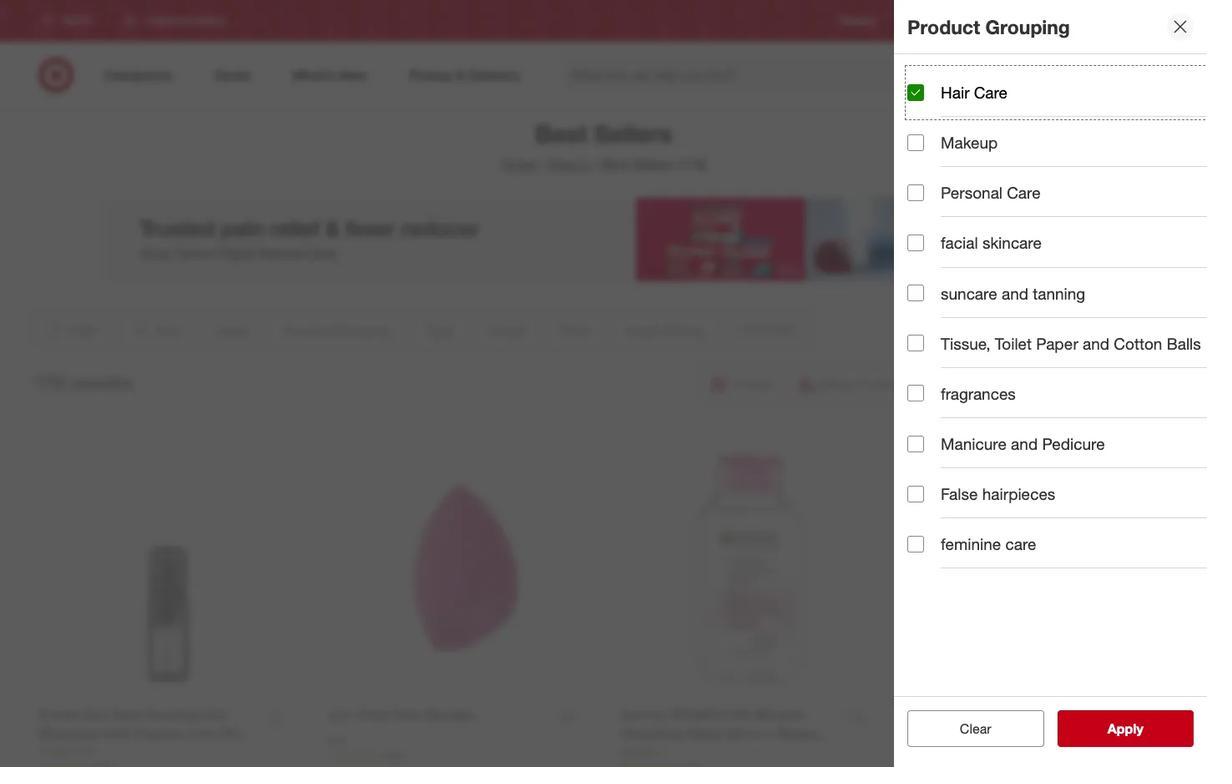 Task type: vqa. For each thing, say whether or not it's contained in the screenshot.
TEXT FIELD
no



Task type: locate. For each thing, give the bounding box(es) containing it.
and right paper
[[1083, 334, 1110, 353]]

find stores
[[1128, 15, 1178, 27]]

skincare
[[983, 233, 1042, 253]]

tissue,
[[941, 334, 991, 353]]

1 vertical spatial care
[[1007, 183, 1041, 202]]

and
[[1002, 284, 1029, 303], [1083, 334, 1110, 353], [1011, 434, 1038, 453]]

Personal Care checkbox
[[908, 184, 925, 201]]

care
[[1006, 535, 1037, 554]]

care
[[974, 83, 1008, 102], [1007, 183, 1041, 202]]

and left the pedicure on the bottom
[[1011, 434, 1038, 453]]

balls
[[1167, 334, 1202, 353]]

0 horizontal spatial /
[[541, 156, 545, 173]]

paper
[[1037, 334, 1079, 353]]

0 vertical spatial best
[[535, 119, 588, 149]]

2 vertical spatial and
[[1011, 434, 1038, 453]]

1306 link
[[329, 749, 587, 763]]

target link
[[501, 156, 537, 173]]

hairpieces
[[983, 484, 1056, 504]]

facial skincare checkbox
[[908, 235, 925, 251]]

false hairpieces
[[941, 484, 1056, 504]]

1 / from the left
[[541, 156, 545, 173]]

care right hair
[[974, 83, 1008, 102]]

redcard link
[[978, 14, 1018, 28]]

1 vertical spatial sellers
[[633, 156, 673, 173]]

4
[[1160, 59, 1165, 69]]

best right 'beauty' link
[[602, 156, 629, 173]]

0 vertical spatial target
[[1045, 15, 1072, 27]]

0 vertical spatial care
[[974, 83, 1008, 102]]

2 / from the left
[[594, 156, 599, 173]]

weekly
[[904, 15, 936, 27]]

Makeup checkbox
[[908, 134, 925, 151]]

176 results
[[33, 370, 132, 394]]

target left beauty
[[501, 156, 537, 173]]

1306
[[381, 750, 404, 762]]

and left the tanning
[[1002, 284, 1029, 303]]

/ right 'target' link
[[541, 156, 545, 173]]

4 link
[[1135, 57, 1172, 94]]

care up the skincare
[[1007, 183, 1041, 202]]

grouping
[[986, 15, 1071, 38]]

1 vertical spatial target
[[501, 156, 537, 173]]

target
[[1045, 15, 1072, 27], [501, 156, 537, 173]]

tissue, toilet paper and cotton balls
[[941, 334, 1202, 353]]

0 vertical spatial and
[[1002, 284, 1029, 303]]

manicure
[[941, 434, 1007, 453]]

search
[[965, 68, 1006, 85]]

1 horizontal spatial target
[[1045, 15, 1072, 27]]

beauty link
[[549, 156, 591, 173]]

search button
[[965, 57, 1006, 97]]

1 horizontal spatial best
[[602, 156, 629, 173]]

sellers
[[594, 119, 672, 149], [633, 156, 673, 173]]

target circle link
[[1045, 14, 1101, 28]]

feminine care checkbox
[[908, 536, 925, 553]]

personal care
[[941, 183, 1041, 202]]

stores
[[1150, 15, 1178, 27]]

1 vertical spatial and
[[1083, 334, 1110, 353]]

/
[[541, 156, 545, 173], [594, 156, 599, 173]]

suncare and tanning
[[941, 284, 1086, 303]]

personal
[[941, 183, 1003, 202]]

registry
[[840, 15, 877, 27]]

best up 'beauty' link
[[535, 119, 588, 149]]

pedicure
[[1043, 434, 1105, 453]]

clear button
[[908, 711, 1044, 747]]

(176)
[[677, 156, 707, 173]]

suncare and tanning checkbox
[[908, 285, 925, 302]]

1 vertical spatial best
[[602, 156, 629, 173]]

product grouping dialog
[[894, 0, 1208, 768]]

suncare
[[941, 284, 998, 303]]

0 horizontal spatial best
[[535, 119, 588, 149]]

/ right 'beauty' link
[[594, 156, 599, 173]]

1 horizontal spatial /
[[594, 156, 599, 173]]

target left circle
[[1045, 15, 1072, 27]]

and for tanning
[[1002, 284, 1029, 303]]

best
[[535, 119, 588, 149], [602, 156, 629, 173]]

product
[[908, 15, 981, 38]]

0 horizontal spatial target
[[501, 156, 537, 173]]



Task type: describe. For each thing, give the bounding box(es) containing it.
beauty
[[549, 156, 591, 173]]

hair care
[[941, 83, 1008, 102]]

apply
[[1108, 721, 1144, 737]]

false
[[941, 484, 978, 504]]

results
[[70, 370, 132, 394]]

toilet
[[995, 334, 1032, 353]]

fragrances checkbox
[[908, 385, 925, 402]]

feminine care
[[941, 535, 1037, 554]]

0 vertical spatial sellers
[[594, 119, 672, 149]]

apply button
[[1058, 711, 1194, 747]]

and for pedicure
[[1011, 434, 1038, 453]]

cotton
[[1114, 334, 1163, 353]]

product grouping
[[908, 15, 1071, 38]]

care for hair care
[[974, 83, 1008, 102]]

facial skincare
[[941, 233, 1042, 253]]

find stores link
[[1128, 14, 1178, 28]]

redcard
[[978, 15, 1018, 27]]

clear
[[960, 721, 992, 737]]

facial
[[941, 233, 979, 253]]

best sellers target / beauty / best sellers (176)
[[501, 119, 707, 173]]

hair
[[941, 83, 970, 102]]

circle
[[1075, 15, 1101, 27]]

sponsored
[[1055, 282, 1105, 295]]

Hair Care checkbox
[[908, 84, 925, 101]]

176
[[33, 370, 65, 394]]

find
[[1128, 15, 1147, 27]]

fragrances
[[941, 384, 1016, 403]]

weekly ad
[[904, 15, 951, 27]]

target inside best sellers target / beauty / best sellers (176)
[[501, 156, 537, 173]]

ad
[[939, 15, 951, 27]]

What can we help you find? suggestions appear below search field
[[561, 57, 977, 94]]

registry link
[[840, 14, 877, 28]]

tanning
[[1033, 284, 1086, 303]]

weekly ad link
[[904, 14, 951, 28]]

Tissue, Toilet Paper and Cotton Balls checkbox
[[908, 335, 925, 352]]

manicure and pedicure
[[941, 434, 1105, 453]]

advertisement region
[[103, 198, 1105, 281]]

target circle
[[1045, 15, 1101, 27]]

False hairpieces checkbox
[[908, 486, 925, 503]]

makeup
[[941, 133, 998, 152]]

Manicure and Pedicure checkbox
[[908, 436, 925, 452]]

care for personal care
[[1007, 183, 1041, 202]]

feminine
[[941, 535, 1002, 554]]



